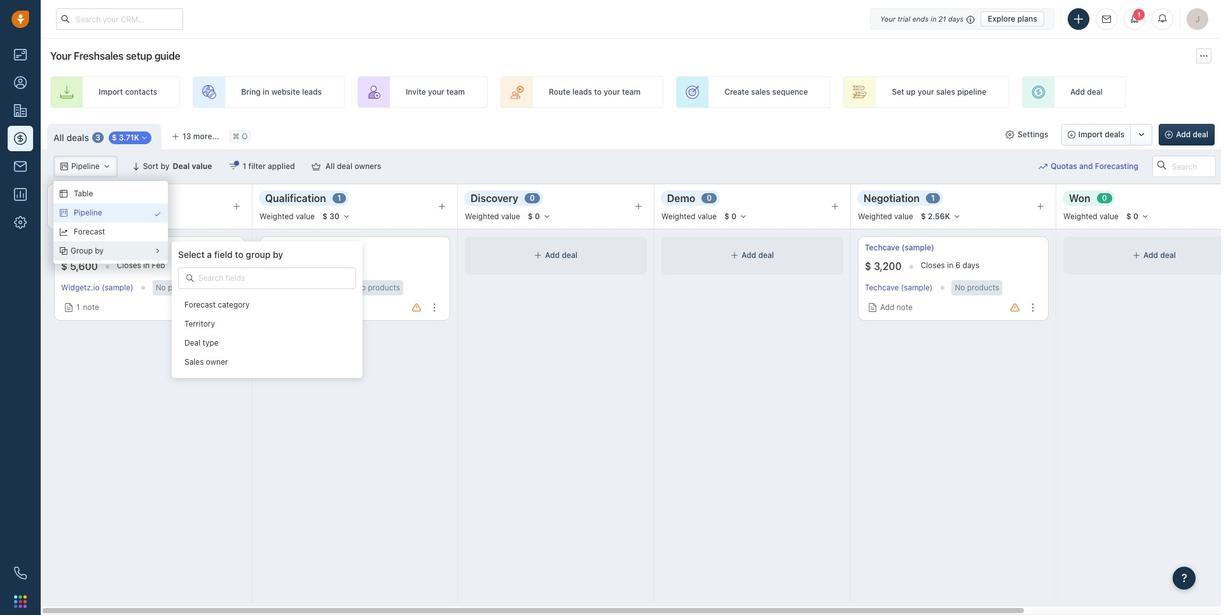 Task type: locate. For each thing, give the bounding box(es) containing it.
field
[[214, 249, 233, 260]]

group by menu item
[[53, 242, 168, 261]]

0 vertical spatial forecast
[[74, 227, 105, 237]]

Search your CRM... text field
[[56, 8, 183, 30]]

1 vertical spatial forecast
[[184, 301, 216, 310]]

category
[[218, 301, 250, 310]]

container_wx8msf4aqz5i3rn1 image down select
[[186, 275, 194, 282]]

0 horizontal spatial forecast
[[74, 227, 105, 237]]

container_wx8msf4aqz5i3rn1 image left group
[[60, 247, 67, 255]]

group by
[[71, 246, 104, 256]]

shade muted image
[[964, 14, 975, 24]]

forecast up territory
[[184, 301, 216, 310]]

Search fields field
[[197, 273, 284, 285]]

1 vertical spatial container_wx8msf4aqz5i3rn1 image
[[186, 275, 194, 282]]

by inside menu item
[[95, 246, 104, 256]]

forecast
[[74, 227, 105, 237], [184, 301, 216, 310]]

0 horizontal spatial by
[[95, 246, 104, 256]]

0 horizontal spatial container_wx8msf4aqz5i3rn1 image
[[60, 247, 67, 255]]

1 horizontal spatial container_wx8msf4aqz5i3rn1 image
[[186, 275, 194, 282]]

deal
[[184, 339, 201, 348]]

forecast down pipeline at the top of page
[[74, 227, 105, 237]]

1 horizontal spatial forecast
[[184, 301, 216, 310]]

container_wx8msf4aqz5i3rn1 image inside group by menu item
[[154, 247, 162, 255]]

container_wx8msf4aqz5i3rn1 image inside group by menu item
[[60, 247, 67, 255]]

forecast for forecast
[[74, 227, 105, 237]]

select a field to group by menu
[[53, 181, 363, 379]]

container_wx8msf4aqz5i3rn1 image
[[60, 190, 67, 198], [60, 209, 67, 217], [154, 211, 162, 218], [60, 228, 67, 236], [154, 247, 162, 255]]

a
[[207, 249, 212, 260]]

1 horizontal spatial by
[[273, 249, 283, 260]]

deal type
[[184, 339, 219, 348]]

container_wx8msf4aqz5i3rn1 image for table
[[60, 190, 67, 198]]

by
[[95, 246, 104, 256], [273, 249, 283, 260]]

phone image
[[8, 561, 33, 587]]

0 vertical spatial container_wx8msf4aqz5i3rn1 image
[[60, 247, 67, 255]]

type
[[203, 339, 219, 348]]

forecast category
[[184, 301, 250, 310]]

container_wx8msf4aqz5i3rn1 image
[[60, 247, 67, 255], [186, 275, 194, 282]]



Task type: vqa. For each thing, say whether or not it's contained in the screenshot.
data.
no



Task type: describe. For each thing, give the bounding box(es) containing it.
container_wx8msf4aqz5i3rn1 image for forecast
[[60, 228, 67, 236]]

explore
[[988, 14, 1016, 23]]

owner
[[206, 358, 228, 367]]

sales
[[184, 358, 204, 367]]

1
[[1137, 11, 1141, 18]]

select
[[178, 249, 205, 260]]

1 link
[[1124, 8, 1146, 30]]

pipeline
[[74, 208, 102, 218]]

group
[[246, 249, 271, 260]]

table
[[74, 189, 93, 199]]

to
[[235, 249, 243, 260]]

forecast for forecast category
[[184, 301, 216, 310]]

explore plans link
[[981, 11, 1045, 26]]

sales owner
[[184, 358, 228, 367]]

territory
[[184, 320, 215, 329]]

container_wx8msf4aqz5i3rn1 image for pipeline
[[60, 209, 67, 217]]

freshworks switcher image
[[14, 596, 27, 609]]

explore plans
[[988, 14, 1038, 23]]

plans
[[1018, 14, 1038, 23]]

group
[[71, 246, 93, 256]]

select a field to group by
[[178, 249, 283, 260]]



